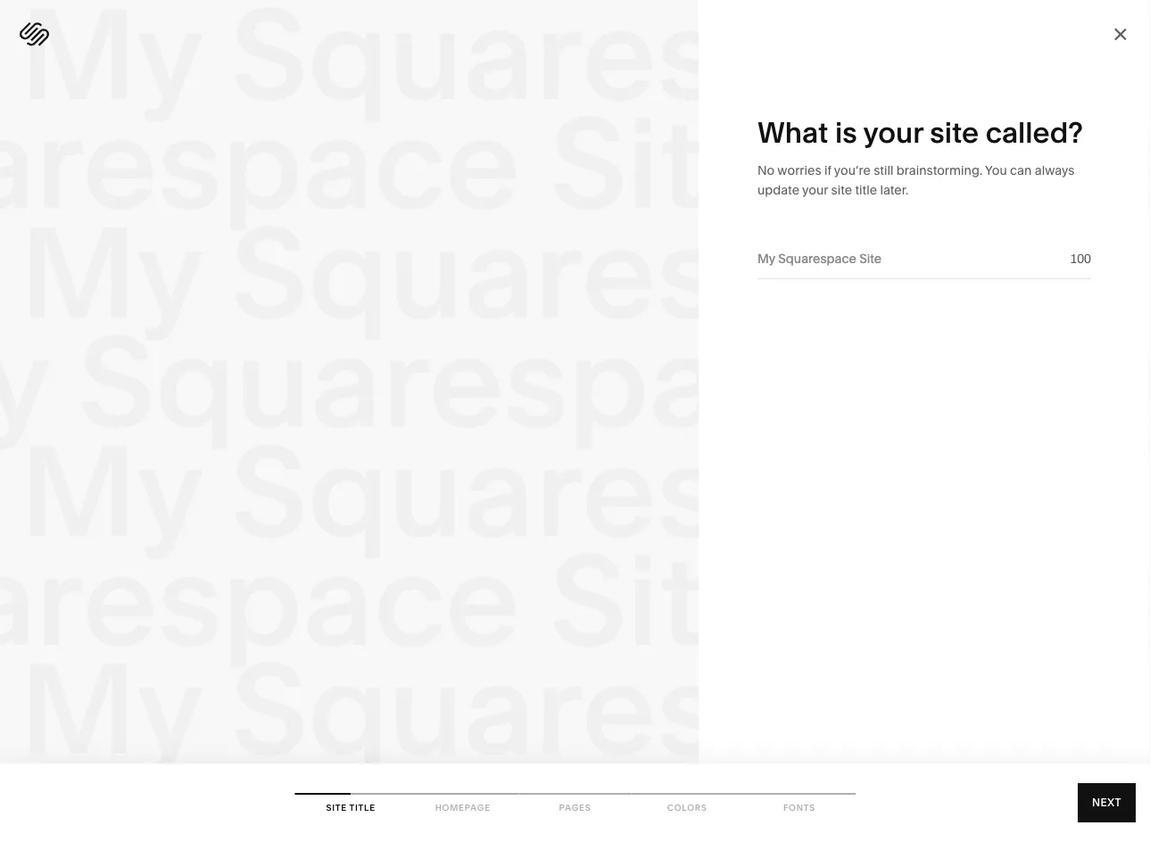 Task type: describe. For each thing, give the bounding box(es) containing it.
no worries if you're still brainstorming. you can always update your site title later.
[[758, 163, 1075, 198]]

pages
[[559, 803, 591, 813]]

title
[[350, 803, 376, 813]]

fonts
[[784, 803, 816, 813]]

still
[[874, 163, 894, 178]]

is
[[836, 115, 858, 150]]

100
[[1071, 251, 1092, 267]]

always
[[1035, 163, 1075, 178]]

if
[[825, 163, 832, 178]]

can
[[1011, 163, 1032, 178]]

brainstorming.
[[897, 163, 983, 178]]

worries
[[778, 163, 822, 178]]

1 horizontal spatial site
[[931, 115, 980, 150]]

title
[[856, 183, 878, 198]]

later.
[[881, 183, 909, 198]]

site
[[326, 803, 347, 813]]

site title
[[326, 803, 376, 813]]

0 vertical spatial your
[[864, 115, 924, 150]]

My Squarespace Site text field
[[758, 249, 1061, 269]]



Task type: locate. For each thing, give the bounding box(es) containing it.
0 vertical spatial site
[[931, 115, 980, 150]]

you
[[986, 163, 1008, 178]]

next button
[[1078, 784, 1137, 823]]

your up still
[[864, 115, 924, 150]]

next
[[1093, 797, 1122, 810]]

1 vertical spatial your
[[803, 183, 829, 198]]

your inside no worries if you're still brainstorming. you can always update your site title later.
[[803, 183, 829, 198]]

you're
[[835, 163, 871, 178]]

site down you're
[[832, 183, 853, 198]]

no
[[758, 163, 775, 178]]

update
[[758, 183, 800, 198]]

1 vertical spatial site
[[832, 183, 853, 198]]

0 horizontal spatial your
[[803, 183, 829, 198]]

homepage
[[435, 803, 491, 813]]

colors
[[668, 803, 708, 813]]

what
[[758, 115, 829, 150]]

what is your site called?
[[758, 115, 1084, 150]]

site up brainstorming. at the right top
[[931, 115, 980, 150]]

your down 'if'
[[803, 183, 829, 198]]

your
[[864, 115, 924, 150], [803, 183, 829, 198]]

site
[[931, 115, 980, 150], [832, 183, 853, 198]]

0 horizontal spatial site
[[832, 183, 853, 198]]

site inside no worries if you're still brainstorming. you can always update your site title later.
[[832, 183, 853, 198]]

1 horizontal spatial your
[[864, 115, 924, 150]]

called?
[[986, 115, 1084, 150]]



Task type: vqa. For each thing, say whether or not it's contained in the screenshot.
the country text box
no



